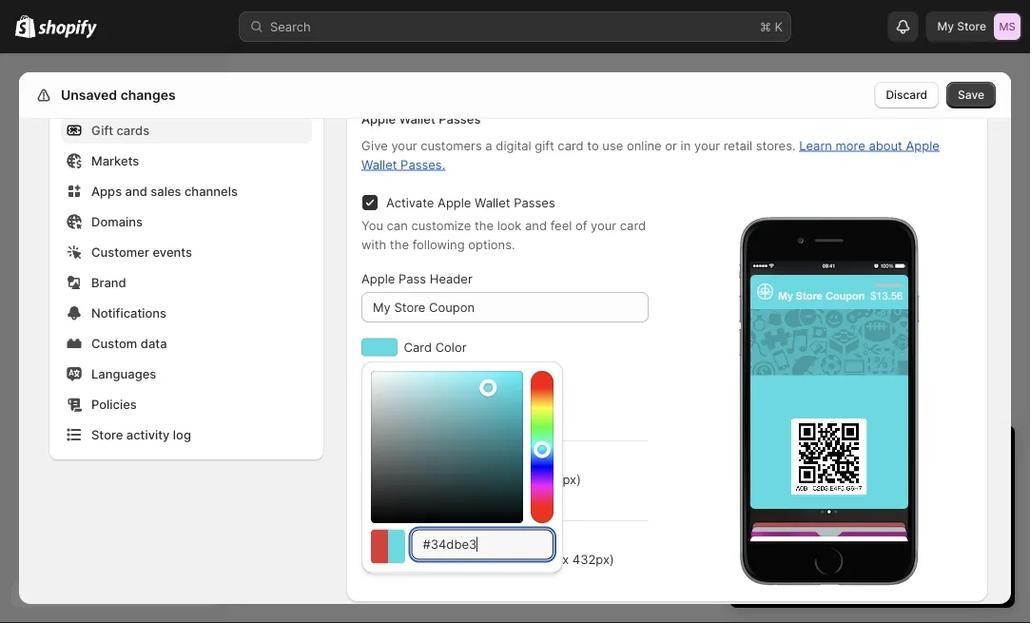 Task type: describe. For each thing, give the bounding box(es) containing it.
markets link
[[61, 148, 312, 174]]

retail
[[724, 138, 753, 153]]

shopify image
[[38, 19, 97, 39]]

log
[[173, 427, 191, 442]]

pick your plan
[[835, 569, 911, 583]]

online inside settings dialog
[[627, 138, 662, 153]]

apple pass header
[[362, 271, 473, 286]]

notifications link
[[61, 300, 312, 326]]

your right "pick"
[[861, 569, 885, 583]]

$50
[[764, 515, 788, 530]]

regular text color
[[404, 374, 507, 389]]

my store image
[[995, 13, 1021, 40]]

shopify image
[[15, 15, 35, 38]]

use a custom logo (90px × 90px)
[[386, 472, 581, 487]]

channels
[[185, 184, 238, 198]]

0 vertical spatial the
[[475, 218, 494, 233]]

data
[[141, 336, 167, 351]]

customers
[[421, 138, 482, 153]]

events
[[153, 245, 192, 259]]

coupon
[[826, 290, 866, 302]]

give
[[362, 138, 388, 153]]

$50 app store credit link
[[764, 515, 884, 530]]

(90px
[[499, 472, 532, 487]]

logo
[[470, 472, 495, 487]]

and right apps
[[125, 184, 147, 198]]

my for my store
[[938, 20, 955, 33]]

0 vertical spatial store
[[817, 515, 846, 530]]

add
[[862, 534, 884, 549]]

options.
[[469, 237, 515, 252]]

brand link
[[61, 269, 312, 296]]

3 inside dropdown button
[[749, 442, 761, 465]]

for
[[849, 496, 866, 511]]

1 horizontal spatial to
[[792, 477, 804, 492]]

with
[[362, 237, 387, 252]]

secondary
[[404, 408, 467, 423]]

save button
[[947, 82, 997, 109]]

feel
[[551, 218, 572, 233]]

paid
[[818, 477, 843, 492]]

to inside settings dialog
[[588, 138, 599, 153]]

activate
[[386, 195, 434, 210]]

of
[[576, 218, 588, 233]]

app
[[791, 515, 813, 530]]

k
[[775, 19, 783, 34]]

policies
[[91, 397, 137, 412]]

custom data
[[91, 336, 167, 351]]

brand
[[91, 275, 126, 290]]

0 horizontal spatial plan
[[846, 477, 871, 492]]

switch
[[749, 477, 789, 492]]

settings dialog
[[19, 0, 1012, 604]]

apps and sales channels link
[[61, 178, 312, 205]]

more
[[836, 138, 866, 153]]

$1/month
[[869, 496, 924, 511]]

markets
[[91, 153, 139, 168]]

stores.
[[757, 138, 796, 153]]

my for my store coupon
[[779, 290, 794, 302]]

policies link
[[61, 391, 312, 418]]

balance $13.56
[[871, 282, 903, 302]]

wallet inside learn more about apple wallet passes.
[[362, 157, 397, 172]]

 image inside settings dialog
[[758, 284, 774, 300]]

discard button
[[875, 82, 940, 109]]

store for my store coupon
[[796, 290, 823, 302]]

can
[[387, 218, 408, 233]]

your inside you can customize the look and feel of your card with the following options.
[[591, 218, 617, 233]]

color for regular text color
[[478, 374, 507, 389]]

3 days left in your trial element
[[730, 475, 1016, 608]]

left
[[815, 442, 844, 465]]

save
[[959, 88, 985, 102]]

in inside dropdown button
[[849, 442, 865, 465]]

⌘
[[761, 19, 772, 34]]

sales
[[151, 184, 181, 198]]

customer events link
[[61, 239, 312, 266]]

custom for logo
[[423, 472, 466, 487]]

3 days left in your trial
[[749, 442, 949, 465]]

settings
[[57, 87, 111, 103]]

a left paid
[[807, 477, 814, 492]]

unsaved changes
[[61, 87, 176, 103]]

and for to
[[836, 534, 858, 549]]

your left retail
[[695, 138, 721, 153]]

text for regular
[[452, 374, 474, 389]]

digital
[[496, 138, 532, 153]]

look
[[498, 218, 522, 233]]

gift
[[91, 123, 113, 138]]

domains link
[[61, 208, 312, 235]]

store activity log link
[[61, 422, 312, 448]]

(1125px
[[514, 552, 559, 567]]

custom for banner
[[423, 552, 466, 567]]

header
[[430, 271, 473, 286]]

about
[[869, 138, 903, 153]]

switch to a paid plan and get:
[[749, 477, 923, 492]]

get:
[[900, 477, 923, 492]]

pass
[[399, 271, 427, 286]]



Task type: locate. For each thing, give the bounding box(es) containing it.
in right left
[[849, 442, 865, 465]]

2 use from the top
[[386, 552, 409, 567]]

store inside the to customize your online store and add bonus features
[[803, 534, 833, 549]]

0 vertical spatial use
[[386, 472, 409, 487]]

0 vertical spatial card
[[558, 138, 584, 153]]

pick
[[835, 569, 858, 583]]

features
[[927, 534, 975, 549]]

apple left pass
[[362, 271, 395, 286]]

custom left banner
[[423, 552, 466, 567]]

your up features
[[966, 515, 991, 530]]

1 vertical spatial text
[[471, 408, 493, 423]]

store left coupon
[[796, 290, 823, 302]]

0 vertical spatial online
[[627, 138, 662, 153]]

wallet up look
[[475, 195, 511, 210]]

apple right the activate
[[438, 195, 472, 210]]

to customize your online store and add bonus features
[[764, 515, 991, 549]]

1 vertical spatial store
[[796, 290, 823, 302]]

a left digital
[[486, 138, 493, 153]]

languages link
[[61, 361, 312, 387]]

store
[[958, 20, 987, 33], [796, 290, 823, 302], [91, 427, 123, 442]]

plan up for
[[846, 477, 871, 492]]

gift cards link
[[61, 117, 312, 144]]

Apple Pass Header text field
[[362, 292, 649, 323]]

first
[[764, 496, 787, 511]]

secondary text color
[[404, 408, 526, 423]]

online down $50
[[764, 534, 799, 549]]

my store coupon
[[779, 290, 866, 302]]

to
[[588, 138, 599, 153], [792, 477, 804, 492], [887, 515, 899, 530]]

wallet up customers
[[399, 111, 436, 126]]

regular
[[404, 374, 448, 389]]

my inside settings dialog
[[779, 290, 794, 302]]

$50 app store credit
[[764, 515, 884, 530]]

use down secondary
[[386, 472, 409, 487]]

2 custom from the top
[[423, 552, 466, 567]]

or
[[666, 138, 678, 153]]

1 vertical spatial  image
[[791, 413, 870, 500]]

1 vertical spatial in
[[849, 442, 865, 465]]

0 horizontal spatial my
[[779, 290, 794, 302]]

gift
[[535, 138, 555, 153]]

2 vertical spatial to
[[887, 515, 899, 530]]

0 vertical spatial text
[[452, 374, 474, 389]]

2 horizontal spatial store
[[958, 20, 987, 33]]

1 vertical spatial online
[[764, 534, 799, 549]]

unsaved
[[61, 87, 117, 103]]

banner
[[470, 552, 511, 567]]

1 horizontal spatial online
[[764, 534, 799, 549]]

0 horizontal spatial 3
[[749, 442, 761, 465]]

store activity log
[[91, 427, 191, 442]]

1 horizontal spatial card
[[620, 218, 646, 233]]

the down the can
[[390, 237, 409, 252]]

card right gift
[[558, 138, 584, 153]]

custom
[[91, 336, 137, 351]]

custom
[[423, 472, 466, 487], [423, 552, 466, 567]]

0 vertical spatial color
[[478, 374, 507, 389]]

 image
[[751, 309, 909, 375], [791, 413, 870, 500]]

0 horizontal spatial in
[[681, 138, 691, 153]]

text down regular text color at bottom
[[471, 408, 493, 423]]

0 vertical spatial in
[[681, 138, 691, 153]]

2 vertical spatial store
[[91, 427, 123, 442]]

0 horizontal spatial card
[[558, 138, 584, 153]]

and inside the to customize your online store and add bonus features
[[836, 534, 858, 549]]

2 horizontal spatial to
[[887, 515, 899, 530]]

2 horizontal spatial wallet
[[475, 195, 511, 210]]

apple right about
[[907, 138, 940, 153]]

your inside dropdown button
[[870, 442, 910, 465]]

plan down bonus
[[888, 569, 911, 583]]

store down months
[[817, 515, 846, 530]]

use
[[386, 472, 409, 487], [386, 552, 409, 567]]

and up $1/month
[[875, 477, 897, 492]]

dialog
[[1019, 54, 1031, 623]]

store for my store
[[958, 20, 987, 33]]

give your customers a digital gift card to use online or in your retail stores.
[[362, 138, 800, 153]]

0 horizontal spatial the
[[390, 237, 409, 252]]

0 horizontal spatial online
[[627, 138, 662, 153]]

use left banner
[[386, 552, 409, 567]]

0 horizontal spatial customize
[[412, 218, 471, 233]]

use a custom banner (1125px x 432px)
[[386, 552, 615, 567]]

1 vertical spatial passes
[[514, 195, 556, 210]]

1 vertical spatial custom
[[423, 552, 466, 567]]

passes up customers
[[439, 111, 481, 126]]

1 horizontal spatial passes
[[514, 195, 556, 210]]

2 vertical spatial wallet
[[475, 195, 511, 210]]

color for secondary text color
[[497, 408, 526, 423]]

0 vertical spatial 3
[[749, 442, 761, 465]]

and for you
[[525, 218, 547, 233]]

your up passes.
[[392, 138, 417, 153]]

0 horizontal spatial passes
[[439, 111, 481, 126]]

your inside the to customize your online store and add bonus features
[[966, 515, 991, 530]]

1 custom from the top
[[423, 472, 466, 487]]

1 vertical spatial customize
[[902, 515, 962, 530]]

1 horizontal spatial plan
[[888, 569, 911, 583]]

bonus
[[887, 534, 923, 549]]

card inside you can customize the look and feel of your card with the following options.
[[620, 218, 646, 233]]

passes up look
[[514, 195, 556, 210]]

you
[[362, 218, 384, 233]]

customize up 'following' at the top
[[412, 218, 471, 233]]

0 vertical spatial plan
[[846, 477, 871, 492]]

your
[[392, 138, 417, 153], [695, 138, 721, 153], [591, 218, 617, 233], [870, 442, 910, 465], [966, 515, 991, 530], [861, 569, 885, 583]]

cards
[[117, 123, 150, 138]]

to left use
[[588, 138, 599, 153]]

text
[[452, 374, 474, 389], [471, 408, 493, 423]]

wallet
[[399, 111, 436, 126], [362, 157, 397, 172], [475, 195, 511, 210]]

color
[[436, 340, 467, 355]]

store down $50 app store credit at the bottom
[[803, 534, 833, 549]]

⌘ k
[[761, 19, 783, 34]]

color up the secondary text color
[[478, 374, 507, 389]]

1 vertical spatial plan
[[888, 569, 911, 583]]

0 vertical spatial custom
[[423, 472, 466, 487]]

customize inside you can customize the look and feel of your card with the following options.
[[412, 218, 471, 233]]

90px)
[[548, 472, 581, 487]]

apple inside learn more about apple wallet passes.
[[907, 138, 940, 153]]

apps
[[91, 184, 122, 198]]

text for secondary
[[471, 408, 493, 423]]

in right or
[[681, 138, 691, 153]]

activate apple wallet passes
[[386, 195, 556, 210]]

activity
[[126, 427, 170, 442]]

1 horizontal spatial customize
[[902, 515, 962, 530]]

credit
[[850, 515, 884, 530]]

1 vertical spatial color
[[497, 408, 526, 423]]

following
[[413, 237, 465, 252]]

in inside dialog
[[681, 138, 691, 153]]

1 horizontal spatial in
[[849, 442, 865, 465]]

432px)
[[573, 552, 615, 567]]

apps and sales channels
[[91, 184, 238, 198]]

3 left 'days'
[[749, 442, 761, 465]]

use
[[603, 138, 624, 153]]

0 vertical spatial wallet
[[399, 111, 436, 126]]

languages
[[91, 366, 156, 381]]

1 vertical spatial my
[[779, 290, 794, 302]]

1 horizontal spatial store
[[796, 290, 823, 302]]

and inside you can customize the look and feel of your card with the following options.
[[525, 218, 547, 233]]

store down policies
[[91, 427, 123, 442]]

None text field
[[412, 530, 554, 560]]

 image
[[758, 284, 774, 300]]

text up the secondary text color
[[452, 374, 474, 389]]

apple wallet passes
[[362, 111, 481, 126]]

a
[[486, 138, 493, 153], [413, 472, 420, 487], [807, 477, 814, 492], [413, 552, 420, 567]]

online inside the to customize your online store and add bonus features
[[764, 534, 799, 549]]

customer
[[91, 245, 149, 259]]

x
[[563, 552, 569, 567]]

0 horizontal spatial wallet
[[362, 157, 397, 172]]

apple up give
[[362, 111, 396, 126]]

passes
[[439, 111, 481, 126], [514, 195, 556, 210]]

1 vertical spatial the
[[390, 237, 409, 252]]

pick your plan link
[[749, 563, 997, 589]]

first 3 months for $1/month
[[764, 496, 924, 511]]

to down $1/month
[[887, 515, 899, 530]]

and for switch
[[875, 477, 897, 492]]

online left or
[[627, 138, 662, 153]]

custom left logo
[[423, 472, 466, 487]]

card
[[558, 138, 584, 153], [620, 218, 646, 233]]

changes
[[121, 87, 176, 103]]

0 vertical spatial  image
[[751, 309, 909, 375]]

the
[[475, 218, 494, 233], [390, 237, 409, 252]]

learn
[[800, 138, 833, 153]]

your up get:
[[870, 442, 910, 465]]

1 vertical spatial wallet
[[362, 157, 397, 172]]

customize
[[412, 218, 471, 233], [902, 515, 962, 530]]

learn more about apple wallet passes.
[[362, 138, 940, 172]]

1 vertical spatial store
[[803, 534, 833, 549]]

customize inside the to customize your online store and add bonus features
[[902, 515, 962, 530]]

notifications
[[91, 306, 167, 320]]

my
[[938, 20, 955, 33], [779, 290, 794, 302]]

0 vertical spatial my
[[938, 20, 955, 33]]

card color
[[404, 340, 467, 355]]

months
[[802, 496, 846, 511]]

1 vertical spatial 3
[[791, 496, 799, 511]]

my left coupon
[[779, 290, 794, 302]]

1 horizontal spatial my
[[938, 20, 955, 33]]

1 vertical spatial use
[[386, 552, 409, 567]]

learn more about apple wallet passes. link
[[362, 138, 940, 172]]

0 horizontal spatial to
[[588, 138, 599, 153]]

0 vertical spatial to
[[588, 138, 599, 153]]

you can customize the look and feel of your card with the following options.
[[362, 218, 646, 252]]

0 horizontal spatial store
[[91, 427, 123, 442]]

card right of
[[620, 218, 646, 233]]

1 horizontal spatial the
[[475, 218, 494, 233]]

a left logo
[[413, 472, 420, 487]]

use for use a custom banner (1125px x 432px)
[[386, 552, 409, 567]]

×
[[536, 472, 544, 487]]

my left the my store icon
[[938, 20, 955, 33]]

0 vertical spatial customize
[[412, 218, 471, 233]]

balance
[[877, 282, 903, 289]]

store left the my store icon
[[958, 20, 987, 33]]

1 vertical spatial card
[[620, 218, 646, 233]]

0 vertical spatial store
[[958, 20, 987, 33]]

your right of
[[591, 218, 617, 233]]

wallet down give
[[362, 157, 397, 172]]

passes.
[[401, 157, 446, 172]]

a left banner
[[413, 552, 420, 567]]

3 days left in your trial button
[[730, 425, 1016, 465]]

use for use a custom logo (90px × 90px)
[[386, 472, 409, 487]]

days
[[767, 442, 809, 465]]

card
[[404, 340, 432, 355]]

3 right first
[[791, 496, 799, 511]]

the up the options. at the top of the page
[[475, 218, 494, 233]]

color up (90px
[[497, 408, 526, 423]]

1 horizontal spatial wallet
[[399, 111, 436, 126]]

1 vertical spatial to
[[792, 477, 804, 492]]

and left feel
[[525, 218, 547, 233]]

and left add
[[836, 534, 858, 549]]

to inside the to customize your online store and add bonus features
[[887, 515, 899, 530]]

0 vertical spatial passes
[[439, 111, 481, 126]]

1 horizontal spatial 3
[[791, 496, 799, 511]]

gift cards
[[91, 123, 150, 138]]

search
[[270, 19, 311, 34]]

1 use from the top
[[386, 472, 409, 487]]

to right switch at the right
[[792, 477, 804, 492]]

3
[[749, 442, 761, 465], [791, 496, 799, 511]]

customize up features
[[902, 515, 962, 530]]



Task type: vqa. For each thing, say whether or not it's contained in the screenshot.
Search collections text field at the bottom of page
no



